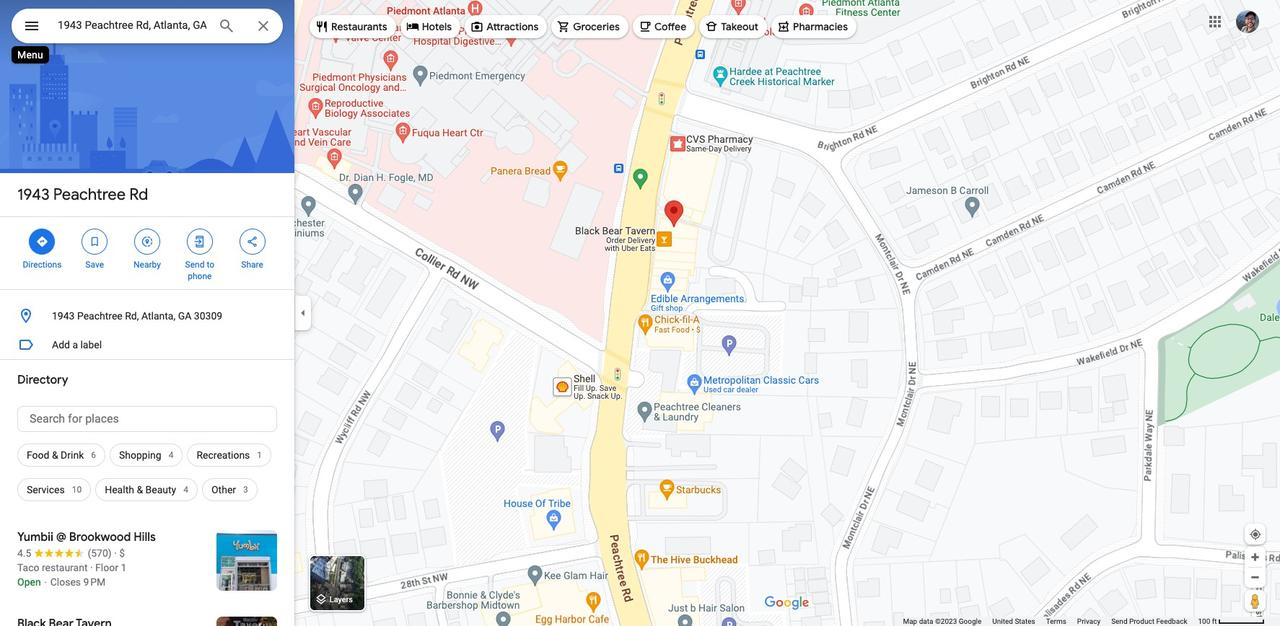 Task type: locate. For each thing, give the bounding box(es) containing it.
zoom in image
[[1250, 552, 1261, 563]]

peachtree up label
[[77, 310, 122, 322]]

1943 peachtree rd
[[17, 185, 148, 205]]

nearby
[[134, 260, 161, 270]]

1 horizontal spatial ·
[[114, 548, 117, 559]]

recreations
[[197, 450, 250, 461]]

0 horizontal spatial send
[[185, 260, 205, 270]]

· inside taco restaurant · floor 1 open ⋅ closes 9 pm
[[90, 562, 93, 574]]

0 vertical spatial 1943
[[17, 185, 50, 205]]

0 horizontal spatial 1943
[[17, 185, 50, 205]]

& right health
[[137, 484, 143, 496]]

1 horizontal spatial &
[[137, 484, 143, 496]]

save
[[85, 260, 104, 270]]

label
[[80, 339, 102, 351]]

send inside send product feedback button
[[1111, 618, 1127, 626]]

0 vertical spatial &
[[52, 450, 58, 461]]

1943 inside button
[[52, 310, 75, 322]]

1 vertical spatial ·
[[90, 562, 93, 574]]

1 vertical spatial send
[[1111, 618, 1127, 626]]

1943 peachtree rd, atlanta, ga 30309 button
[[0, 302, 294, 330]]

footer containing map data ©2023 google
[[903, 617, 1198, 626]]

peachtree up 
[[53, 185, 126, 205]]

0 horizontal spatial 1
[[121, 562, 126, 574]]

none field inside the 1943 peachtree rd, atlanta, ga 30309 field
[[58, 17, 206, 34]]

open
[[17, 577, 41, 588]]

add a label
[[52, 339, 102, 351]]

1943 up  at the top
[[17, 185, 50, 205]]

1 vertical spatial &
[[137, 484, 143, 496]]

1943 up add at the bottom left of the page
[[52, 310, 75, 322]]

None field
[[58, 17, 206, 34]]

restaurants
[[331, 20, 387, 33]]

groceries
[[573, 20, 620, 33]]

states
[[1015, 618, 1035, 626]]

zoom out image
[[1250, 572, 1261, 583]]

footer inside the google maps element
[[903, 617, 1198, 626]]

©2023
[[935, 618, 957, 626]]

peachtree for rd,
[[77, 310, 122, 322]]

attractions
[[486, 20, 538, 33]]

map data ©2023 google
[[903, 618, 982, 626]]

feedback
[[1156, 618, 1187, 626]]

1 vertical spatial peachtree
[[77, 310, 122, 322]]

1943 Peachtree Rd, Atlanta, GA 30309 field
[[12, 9, 283, 43]]

· up 9 pm
[[90, 562, 93, 574]]

send inside send to phone
[[185, 260, 205, 270]]

4
[[169, 450, 173, 460], [183, 485, 188, 495]]

rd,
[[125, 310, 139, 322]]

show street view coverage image
[[1245, 590, 1266, 612]]

· left $
[[114, 548, 117, 559]]

none text field inside 1943 peachtree rd main content
[[17, 406, 277, 432]]

takeout button
[[699, 9, 767, 44]]

4 inside shopping 4
[[169, 450, 173, 460]]

1
[[257, 450, 262, 460], [121, 562, 126, 574]]

peachtree
[[53, 185, 126, 205], [77, 310, 122, 322]]

30309
[[194, 310, 222, 322]]

4 inside health & beauty 4
[[183, 485, 188, 495]]

0 vertical spatial 1
[[257, 450, 262, 460]]

drink
[[61, 450, 84, 461]]

coffee button
[[633, 9, 695, 44]]

other
[[211, 484, 236, 496]]

0 vertical spatial 4
[[169, 450, 173, 460]]

& right food
[[52, 450, 58, 461]]

brookwood
[[69, 530, 131, 545]]

4 right beauty
[[183, 485, 188, 495]]

peachtree for rd
[[53, 185, 126, 205]]

send left "product"
[[1111, 618, 1127, 626]]


[[193, 234, 206, 250]]

1 vertical spatial 4
[[183, 485, 188, 495]]

yumbii
[[17, 530, 53, 545]]

google
[[959, 618, 982, 626]]

google account: cj baylor  
(christian.baylor@adept.ai) image
[[1236, 10, 1259, 33]]

1 down 'price: inexpensive' icon
[[121, 562, 126, 574]]

1 vertical spatial 1
[[121, 562, 126, 574]]

show your location image
[[1249, 528, 1262, 541]]

0 horizontal spatial 4
[[169, 450, 173, 460]]

1 horizontal spatial 1
[[257, 450, 262, 460]]

None text field
[[17, 406, 277, 432]]

directory
[[17, 373, 68, 387]]

atlanta,
[[141, 310, 175, 322]]

1943
[[17, 185, 50, 205], [52, 310, 75, 322]]

1 vertical spatial 1943
[[52, 310, 75, 322]]

yumbii @ brookwood hills
[[17, 530, 156, 545]]

1 horizontal spatial send
[[1111, 618, 1127, 626]]

4 right shopping
[[169, 450, 173, 460]]

peachtree inside button
[[77, 310, 122, 322]]

send
[[185, 260, 205, 270], [1111, 618, 1127, 626]]

⋅
[[43, 577, 48, 588]]

0 horizontal spatial &
[[52, 450, 58, 461]]

send for send to phone
[[185, 260, 205, 270]]

0 horizontal spatial ·
[[90, 562, 93, 574]]

send up phone
[[185, 260, 205, 270]]

google maps element
[[0, 0, 1280, 626]]

0 vertical spatial send
[[185, 260, 205, 270]]

· $
[[114, 548, 125, 559]]

footer
[[903, 617, 1198, 626]]

1 horizontal spatial 1943
[[52, 310, 75, 322]]

0 vertical spatial peachtree
[[53, 185, 126, 205]]

9 pm
[[83, 577, 105, 588]]

data
[[919, 618, 933, 626]]

&
[[52, 450, 58, 461], [137, 484, 143, 496]]

pharmacies
[[793, 20, 848, 33]]

food & drink 6
[[27, 450, 96, 461]]

privacy button
[[1077, 617, 1100, 626]]

layers
[[330, 596, 353, 605]]

united states
[[992, 618, 1035, 626]]

1943 peachtree rd main content
[[0, 0, 294, 626]]

(570)
[[88, 548, 112, 559]]

1 right recreations
[[257, 450, 262, 460]]

closes
[[50, 577, 81, 588]]

·
[[114, 548, 117, 559], [90, 562, 93, 574]]

a
[[72, 339, 78, 351]]

1943 for 1943 peachtree rd, atlanta, ga 30309
[[52, 310, 75, 322]]

rd
[[129, 185, 148, 205]]

1 horizontal spatial 4
[[183, 485, 188, 495]]



Task type: vqa. For each thing, say whether or not it's contained in the screenshot.


Task type: describe. For each thing, give the bounding box(es) containing it.
hotels
[[422, 20, 452, 33]]

100 ft button
[[1198, 618, 1265, 626]]

4.5 stars 570 reviews image
[[17, 546, 112, 561]]

food
[[27, 450, 49, 461]]

taco
[[17, 562, 39, 574]]

taco restaurant · floor 1 open ⋅ closes 9 pm
[[17, 562, 126, 588]]

united
[[992, 618, 1013, 626]]

1 inside taco restaurant · floor 1 open ⋅ closes 9 pm
[[121, 562, 126, 574]]

restaurant
[[42, 562, 88, 574]]

6
[[91, 450, 96, 460]]

to
[[207, 260, 214, 270]]

groceries button
[[551, 9, 628, 44]]

price: inexpensive image
[[119, 548, 125, 559]]

send to phone
[[185, 260, 214, 281]]

ga
[[178, 310, 191, 322]]

actions for 1943 peachtree rd region
[[0, 217, 294, 289]]

share
[[241, 260, 263, 270]]


[[141, 234, 154, 250]]

health
[[105, 484, 134, 496]]

directions
[[23, 260, 62, 270]]

 button
[[12, 9, 52, 46]]

beauty
[[145, 484, 176, 496]]

3
[[243, 485, 248, 495]]

$
[[119, 548, 125, 559]]


[[246, 234, 259, 250]]

attractions button
[[465, 9, 547, 44]]

services
[[27, 484, 65, 496]]

@
[[56, 530, 66, 545]]

map
[[903, 618, 917, 626]]

health & beauty 4
[[105, 484, 188, 496]]

terms
[[1046, 618, 1066, 626]]

10
[[72, 485, 82, 495]]

shopping
[[119, 450, 161, 461]]

recreations 1
[[197, 450, 262, 461]]

floor
[[95, 562, 118, 574]]

united states button
[[992, 617, 1035, 626]]


[[23, 16, 40, 36]]

100 ft
[[1198, 618, 1217, 626]]

services 10
[[27, 484, 82, 496]]

send product feedback
[[1111, 618, 1187, 626]]

& for beauty
[[137, 484, 143, 496]]

coffee
[[654, 20, 686, 33]]

& for drink
[[52, 450, 58, 461]]

1943 peachtree rd, atlanta, ga 30309
[[52, 310, 222, 322]]

0 vertical spatial ·
[[114, 548, 117, 559]]

shopping 4
[[119, 450, 173, 461]]

privacy
[[1077, 618, 1100, 626]]

1 inside recreations 1
[[257, 450, 262, 460]]


[[36, 234, 49, 250]]

4.5
[[17, 548, 31, 559]]

add
[[52, 339, 70, 351]]

send for send product feedback
[[1111, 618, 1127, 626]]


[[88, 234, 101, 250]]

ft
[[1212, 618, 1217, 626]]

add a label button
[[0, 330, 294, 359]]

collapse side panel image
[[295, 305, 311, 321]]

pharmacies button
[[771, 9, 857, 44]]

hotels button
[[400, 9, 460, 44]]

1943 for 1943 peachtree rd
[[17, 185, 50, 205]]

hills
[[134, 530, 156, 545]]

terms button
[[1046, 617, 1066, 626]]

other 3
[[211, 484, 248, 496]]

restaurants button
[[310, 9, 396, 44]]

product
[[1129, 618, 1154, 626]]

 search field
[[12, 9, 283, 46]]

phone
[[188, 271, 212, 281]]

send product feedback button
[[1111, 617, 1187, 626]]

takeout
[[721, 20, 758, 33]]

100
[[1198, 618, 1210, 626]]



